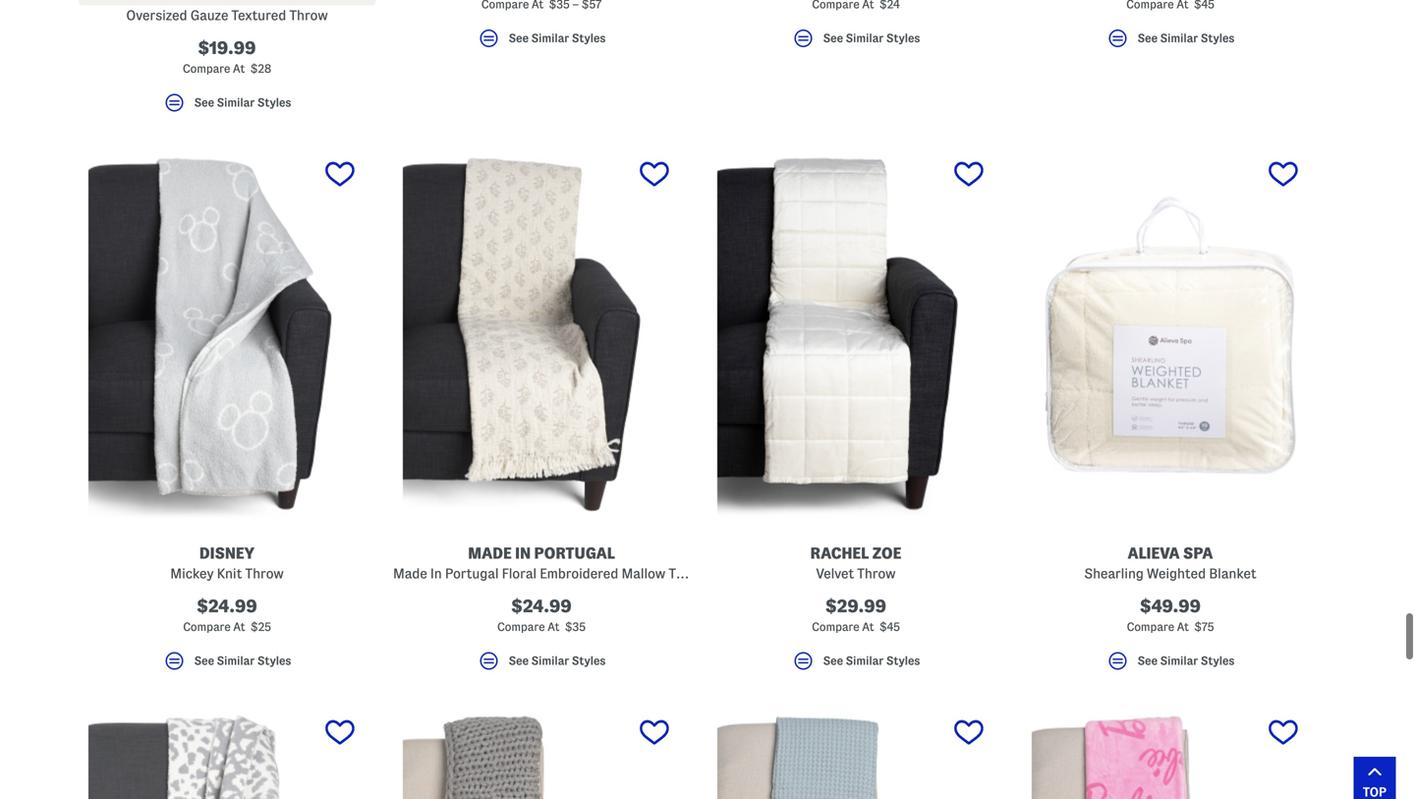 Task type: describe. For each thing, give the bounding box(es) containing it.
$19.99 compare at              $28
[[183, 38, 271, 75]]

see similar styles inside kenneth cole $24.99 – $39.99 compare at              $35 – $57 element
[[509, 32, 606, 44]]

similar inside rachel rachel roy $29.99 compare at              $45 element
[[1161, 32, 1199, 44]]

disney mickey knit throw
[[170, 545, 284, 581]]

portugal
[[445, 566, 499, 581]]

shearling weighted blanket image
[[1023, 149, 1319, 521]]

made in portugal made in portugal floral embroidered mallow throw
[[393, 545, 707, 581]]

weighted
[[1147, 566, 1207, 581]]

$45
[[880, 621, 900, 633]]

mickey
[[170, 566, 214, 581]]

made in portugal made in portugal floral embroidered mallow throw $24.99 compare at              $35 element
[[393, 149, 707, 682]]

styles inside alieva spa shearling weighted blanket $49.99 compare at              $75 'element'
[[1201, 655, 1235, 667]]

velvet throw image
[[708, 149, 1005, 521]]

disney
[[199, 545, 255, 562]]

throw for rachel
[[858, 566, 896, 581]]

see inside rachel zoe velvet throw $29.99 compare at              $45 element
[[824, 655, 844, 667]]

throw for oversized
[[290, 8, 328, 23]]

styles inside reveal designer oversized gauze textured throw $19.99 compare at              $28 element
[[257, 97, 291, 109]]

kenneth cole $24.99 – $39.99 compare at              $35 – $57 element
[[393, 0, 690, 59]]

see similar styles inside alieva spa shearling weighted blanket $49.99 compare at              $75 'element'
[[1138, 655, 1235, 667]]

alieva spa shearling weighted blanket $49.99 compare at              $75 element
[[1023, 149, 1319, 682]]

$25
[[251, 621, 271, 633]]

spa
[[1184, 545, 1214, 562]]

see inside the disney mickey knit throw $24.99 compare at              $25 "element"
[[194, 655, 214, 667]]

$29.99
[[826, 597, 887, 616]]

compare for rachel zoe
[[812, 621, 860, 633]]

$35
[[565, 621, 586, 633]]

rachel rachel roy $29.99 compare at              $45 element
[[1023, 0, 1319, 59]]

see similar styles inside rachel zoe velvet throw $29.99 compare at              $45 element
[[824, 655, 921, 667]]

alieva
[[1128, 545, 1180, 562]]

made
[[393, 566, 427, 581]]

$49.99
[[1140, 597, 1202, 616]]

$24.99 compare at              $25
[[183, 597, 271, 633]]

see similar styles inside made in portugal made in portugal floral embroidered mallow throw $24.99 compare at              $35 element
[[509, 655, 606, 667]]

$24.99 for knit
[[197, 597, 257, 616]]

see similar styles inside reveal designer oversized gauze textured throw $19.99 compare at              $28 element
[[194, 97, 291, 109]]

disney mickey knit throw $24.99 compare at              $25 element
[[79, 149, 376, 682]]

blanket
[[1210, 566, 1257, 581]]

$19.99
[[198, 38, 256, 58]]



Task type: locate. For each thing, give the bounding box(es) containing it.
compare down $29.99 at right bottom
[[812, 621, 860, 633]]

compare left $25
[[183, 621, 231, 633]]

styles inside made in portugal made in portugal floral embroidered mallow throw $24.99 compare at              $35 element
[[572, 655, 606, 667]]

$24.99 compare at              $35
[[498, 597, 586, 633]]

styles inside rachel zoe velvet throw $29.99 compare at              $45 element
[[887, 655, 921, 667]]

oversized
[[126, 8, 187, 23]]

styles inside the disney mickey knit throw $24.99 compare at              $25 "element"
[[257, 655, 291, 667]]

compare down $49.99
[[1127, 621, 1175, 633]]

throw
[[290, 8, 328, 23], [245, 566, 284, 581], [669, 566, 707, 581], [858, 566, 896, 581]]

similar inside rachel zoe velvet throw $29.99 compare at              $45 element
[[846, 655, 884, 667]]

styles
[[572, 32, 606, 44], [887, 32, 921, 44], [1201, 32, 1235, 44], [257, 97, 291, 109], [257, 655, 291, 667], [572, 655, 606, 667], [887, 655, 921, 667], [1201, 655, 1235, 667]]

see inside kenneth cole $24.99 – $39.99 compare at              $35 – $57 element
[[509, 32, 529, 44]]

portugal
[[534, 545, 615, 562]]

0 horizontal spatial $24.99
[[197, 597, 257, 616]]

gauze
[[191, 8, 228, 23]]

similar inside alieva spa shearling weighted blanket $49.99 compare at              $75 'element'
[[1161, 655, 1199, 667]]

1 horizontal spatial $24.99
[[512, 597, 572, 616]]

oversized gauze textured throw
[[126, 8, 328, 23]]

embroidered
[[540, 566, 619, 581]]

zoe
[[873, 545, 902, 562]]

rachel zoe velvet throw $29.99 compare at              $45 element
[[708, 149, 1005, 682]]

see inside alieva spa shearling weighted blanket $49.99 compare at              $75 'element'
[[1138, 655, 1158, 667]]

see similar styles inside rachel rachel roy $29.99 compare at              $45 element
[[1138, 32, 1235, 44]]

compare inside $24.99 compare at              $35
[[498, 621, 545, 633]]

compare down 'floral'
[[498, 621, 545, 633]]

throw right the mallow
[[669, 566, 707, 581]]

see
[[509, 32, 529, 44], [824, 32, 844, 44], [1138, 32, 1158, 44], [194, 97, 214, 109], [194, 655, 214, 667], [509, 655, 529, 667], [824, 655, 844, 667], [1138, 655, 1158, 667]]

see similar styles button inside made in portugal made in portugal floral embroidered mallow throw $24.99 compare at              $35 element
[[393, 649, 690, 682]]

alieva spa shearling weighted blanket
[[1085, 545, 1257, 581]]

similar inside made in portugal made in portugal floral embroidered mallow throw $24.99 compare at              $35 element
[[532, 655, 569, 667]]

$49.99 compare at              $75
[[1127, 597, 1215, 633]]

compare inside $24.99 compare at              $25
[[183, 621, 231, 633]]

1 $24.99 from the left
[[197, 597, 257, 616]]

rachel zoe velvet throw
[[811, 545, 902, 581]]

compare for made in portugal
[[498, 621, 545, 633]]

throw for disney
[[245, 566, 284, 581]]

compare inside $19.99 compare at              $28
[[183, 62, 230, 75]]

see similar styles inside the disney mickey knit throw $24.99 compare at              $25 "element"
[[194, 655, 291, 667]]

similar inside reveal designer oversized gauze textured throw $19.99 compare at              $28 element
[[217, 97, 255, 109]]

see inside rachel rachel roy $29.99 compare at              $45 element
[[1138, 32, 1158, 44]]

mallow
[[622, 566, 666, 581]]

see inside barbie $16.99 compare at              $24 element
[[824, 32, 844, 44]]

throw right knit
[[245, 566, 284, 581]]

rachel
[[811, 545, 869, 562]]

similar
[[532, 32, 569, 44], [846, 32, 884, 44], [1161, 32, 1199, 44], [217, 97, 255, 109], [217, 655, 255, 667], [532, 655, 569, 667], [846, 655, 884, 667], [1161, 655, 1199, 667]]

see similar styles inside barbie $16.99 compare at              $24 element
[[824, 32, 921, 44]]

$24.99 inside $24.99 compare at              $25
[[197, 597, 257, 616]]

throw inside the made in portugal made in portugal floral embroidered mallow throw
[[669, 566, 707, 581]]

compare inside $49.99 compare at              $75
[[1127, 621, 1175, 633]]

see similar styles button
[[393, 27, 690, 59], [708, 27, 1005, 59], [1023, 27, 1319, 59], [79, 91, 376, 123], [79, 649, 376, 682], [393, 649, 690, 682], [708, 649, 1005, 682], [1023, 649, 1319, 682]]

$75
[[1195, 621, 1215, 633]]

similar inside the disney mickey knit throw $24.99 compare at              $25 "element"
[[217, 655, 255, 667]]

compare down $19.99
[[183, 62, 230, 75]]

in
[[515, 545, 531, 562]]

styles inside kenneth cole $24.99 – $39.99 compare at              $35 – $57 element
[[572, 32, 606, 44]]

compare
[[183, 62, 230, 75], [183, 621, 231, 633], [498, 621, 545, 633], [812, 621, 860, 633], [1127, 621, 1175, 633]]

similar inside kenneth cole $24.99 – $39.99 compare at              $35 – $57 element
[[532, 32, 569, 44]]

$28
[[250, 62, 271, 75]]

styles inside barbie $16.99 compare at              $24 element
[[887, 32, 921, 44]]

$29.99 compare at              $45
[[812, 597, 900, 633]]

throw down zoe
[[858, 566, 896, 581]]

similar inside barbie $16.99 compare at              $24 element
[[846, 32, 884, 44]]

compare for alieva spa
[[1127, 621, 1175, 633]]

compare inside $29.99 compare at              $45
[[812, 621, 860, 633]]

$24.99 down 'floral'
[[512, 597, 572, 616]]

made in portugal floral embroidered mallow throw image
[[393, 149, 690, 521]]

compare for disney
[[183, 621, 231, 633]]

$24.99 down knit
[[197, 597, 257, 616]]

$24.99 inside $24.99 compare at              $35
[[512, 597, 572, 616]]

knit
[[217, 566, 242, 581]]

2 $24.99 from the left
[[512, 597, 572, 616]]

made
[[468, 545, 512, 562]]

in
[[431, 566, 442, 581]]

see inside reveal designer oversized gauze textured throw $19.99 compare at              $28 element
[[194, 97, 214, 109]]

floral
[[502, 566, 537, 581]]

styles inside rachel rachel roy $29.99 compare at              $45 element
[[1201, 32, 1235, 44]]

mickey knit throw image
[[79, 149, 376, 521]]

throw right textured
[[290, 8, 328, 23]]

throw inside disney mickey knit throw
[[245, 566, 284, 581]]

$24.99
[[197, 597, 257, 616], [512, 597, 572, 616]]

velvet
[[817, 566, 855, 581]]

barbie $16.99 compare at              $24 element
[[708, 0, 1005, 59]]

textured
[[232, 8, 286, 23]]

see similar styles
[[509, 32, 606, 44], [824, 32, 921, 44], [1138, 32, 1235, 44], [194, 97, 291, 109], [194, 655, 291, 667], [509, 655, 606, 667], [824, 655, 921, 667], [1138, 655, 1235, 667]]

throw inside rachel zoe velvet throw
[[858, 566, 896, 581]]

reveal designer oversized gauze textured throw $19.99 compare at              $28 element
[[79, 0, 376, 123]]

$24.99 for portugal
[[512, 597, 572, 616]]

shearling
[[1085, 566, 1144, 581]]

see inside made in portugal made in portugal floral embroidered mallow throw $24.99 compare at              $35 element
[[509, 655, 529, 667]]



Task type: vqa. For each thing, say whether or not it's contained in the screenshot.
See Similar Styles within the Reveal Designer Oversized Gauze Textured Throw $19.99 Compare At              $28 element
yes



